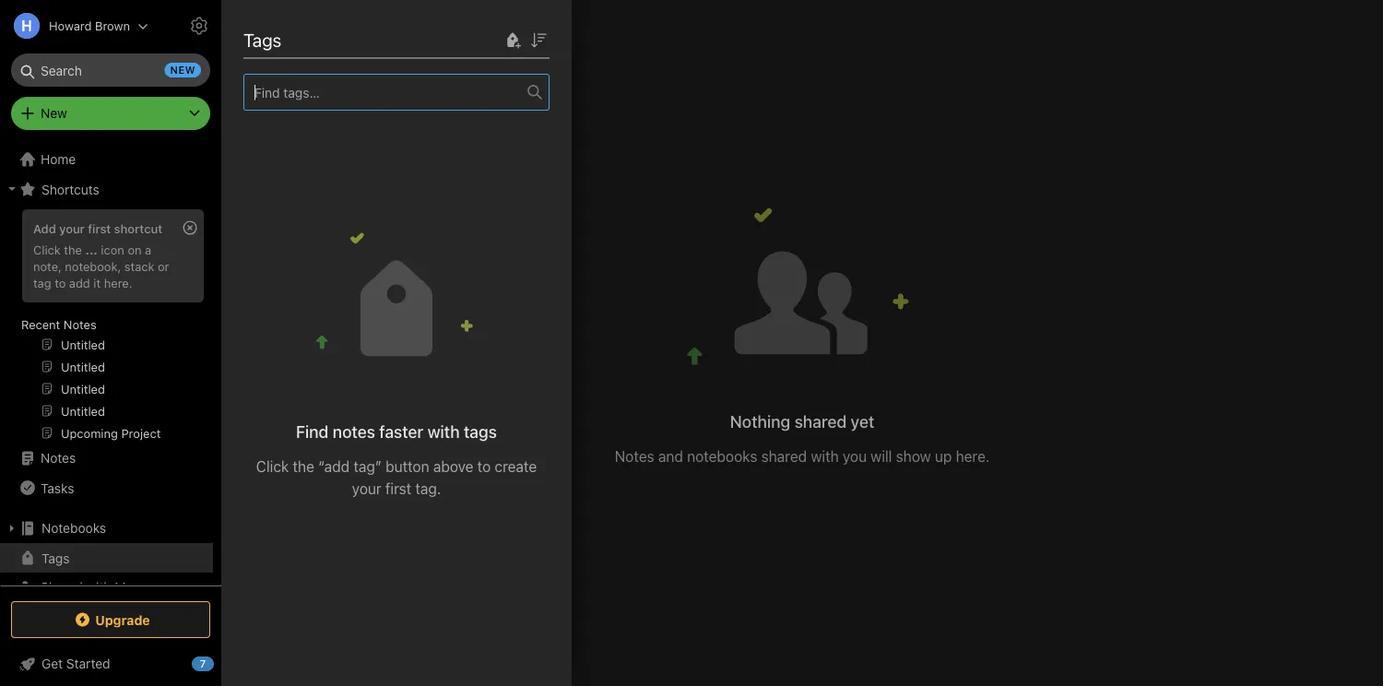Task type: locate. For each thing, give the bounding box(es) containing it.
1 horizontal spatial your
[[352, 479, 382, 497]]

settings image
[[188, 15, 210, 37]]

0 vertical spatial shared with me
[[249, 26, 374, 47]]

1 vertical spatial the
[[293, 457, 314, 475]]

yet
[[851, 411, 874, 431]]

notes up tasks
[[41, 450, 76, 466]]

0 vertical spatial first
[[88, 221, 111, 235]]

1 vertical spatial shared
[[41, 580, 83, 595]]

your down tag"
[[352, 479, 382, 497]]

0 horizontal spatial first
[[88, 221, 111, 235]]

upgrade button
[[11, 601, 210, 638]]

1 vertical spatial click
[[256, 457, 289, 475]]

1 horizontal spatial shared
[[249, 26, 306, 47]]

the inside click the "add tag" button above to create your first tag.
[[293, 457, 314, 475]]

1 horizontal spatial shared with me
[[249, 26, 374, 47]]

here.
[[104, 276, 132, 289], [956, 447, 990, 465]]

expand notebooks image
[[5, 521, 19, 536]]

first inside click the "add tag" button above to create your first tag.
[[385, 479, 411, 497]]

0 vertical spatial your
[[59, 221, 85, 235]]

1 vertical spatial first
[[385, 479, 411, 497]]

home
[[41, 152, 76, 167]]

shared down nothing shared yet
[[761, 447, 807, 465]]

click up note, at top left
[[33, 242, 61, 256]]

with left you
[[811, 447, 839, 465]]

0 horizontal spatial the
[[64, 242, 82, 256]]

0 horizontal spatial click
[[33, 242, 61, 256]]

tags button
[[0, 543, 213, 573]]

tasks button
[[0, 473, 213, 503]]

first up ...
[[88, 221, 111, 235]]

click for click the ...
[[33, 242, 61, 256]]

0 horizontal spatial tags
[[41, 550, 70, 565]]

first
[[88, 221, 111, 235], [385, 479, 411, 497]]

0 vertical spatial here.
[[104, 276, 132, 289]]

notes left and
[[615, 447, 654, 465]]

1 vertical spatial here.
[[956, 447, 990, 465]]

group containing add your first shortcut
[[0, 204, 213, 451]]

icon
[[101, 242, 124, 256]]

0 horizontal spatial shared with me
[[41, 580, 133, 595]]

me
[[349, 26, 374, 47], [115, 580, 133, 595]]

shortcuts button
[[0, 174, 213, 204]]

me up find tags… text field
[[349, 26, 374, 47]]

the
[[64, 242, 82, 256], [293, 457, 314, 475]]

the left "add
[[293, 457, 314, 475]]

tags
[[243, 29, 282, 50], [41, 550, 70, 565]]

here. right it at top
[[104, 276, 132, 289]]

tags right settings image
[[243, 29, 282, 50]]

it
[[93, 276, 101, 289]]

new
[[41, 106, 67, 121]]

sort options image
[[527, 29, 550, 51]]

tree
[[0, 145, 221, 643]]

notes and notebooks shared with you will show up here.
[[615, 447, 990, 465]]

notes
[[63, 317, 97, 331], [615, 447, 654, 465], [41, 450, 76, 466]]

"add
[[318, 457, 350, 475]]

1 vertical spatial tags
[[41, 550, 70, 565]]

new search field
[[24, 53, 201, 87]]

tags
[[464, 421, 497, 441]]

to right tag
[[55, 276, 66, 289]]

group
[[0, 204, 213, 451]]

upgrade
[[95, 612, 150, 627]]

click
[[33, 242, 61, 256], [256, 457, 289, 475]]

add
[[33, 221, 56, 235]]

1 vertical spatial shared
[[761, 447, 807, 465]]

0 vertical spatial shared
[[794, 411, 847, 431]]

create
[[495, 457, 537, 475]]

1 horizontal spatial me
[[349, 26, 374, 47]]

tag"
[[354, 457, 382, 475]]

to
[[55, 276, 66, 289], [477, 457, 491, 475]]

notes link
[[0, 444, 213, 473]]

0 vertical spatial the
[[64, 242, 82, 256]]

1 horizontal spatial here.
[[956, 447, 990, 465]]

Help and Learning task checklist field
[[0, 649, 221, 679]]

your
[[59, 221, 85, 235], [352, 479, 382, 497]]

shared right settings image
[[249, 26, 306, 47]]

me up upgrade
[[115, 580, 133, 595]]

first down button
[[385, 479, 411, 497]]

1 horizontal spatial the
[[293, 457, 314, 475]]

howard
[[49, 19, 92, 33]]

0 vertical spatial to
[[55, 276, 66, 289]]

notes inside "link"
[[41, 450, 76, 466]]

notebooks
[[687, 447, 757, 465]]

you
[[843, 447, 867, 465]]

Find tags… text field
[[244, 80, 527, 104]]

0 horizontal spatial your
[[59, 221, 85, 235]]

faster
[[379, 421, 423, 441]]

the left ...
[[64, 242, 82, 256]]

create new tag image
[[502, 29, 524, 51]]

0 horizontal spatial me
[[115, 580, 133, 595]]

1 vertical spatial me
[[115, 580, 133, 595]]

brown
[[95, 19, 130, 33]]

get started
[[41, 656, 110, 671]]

add your first shortcut
[[33, 221, 162, 235]]

above
[[433, 457, 474, 475]]

shared down tags button at bottom left
[[41, 580, 83, 595]]

notes inside shared with me element
[[615, 447, 654, 465]]

recent notes
[[21, 317, 97, 331]]

tags down notebooks on the bottom left of the page
[[41, 550, 70, 565]]

with
[[311, 26, 345, 47], [427, 421, 460, 441], [811, 447, 839, 465], [86, 580, 111, 595]]

...
[[85, 242, 98, 256]]

1 vertical spatial shared with me
[[41, 580, 133, 595]]

with inside 'tree'
[[86, 580, 111, 595]]

shared up notes and notebooks shared with you will show up here.
[[794, 411, 847, 431]]

with down tags button at bottom left
[[86, 580, 111, 595]]

0 vertical spatial me
[[349, 26, 374, 47]]

to right above
[[477, 457, 491, 475]]

click to collapse image
[[214, 652, 228, 674]]

click left "add
[[256, 457, 289, 475]]

1 horizontal spatial to
[[477, 457, 491, 475]]

new
[[170, 64, 195, 76]]

here. inside shared with me element
[[956, 447, 990, 465]]

notes right recent
[[63, 317, 97, 331]]

howard brown
[[49, 19, 130, 33]]

1 horizontal spatial click
[[256, 457, 289, 475]]

here. right up at the bottom right
[[956, 447, 990, 465]]

to inside click the "add tag" button above to create your first tag.
[[477, 457, 491, 475]]

1 horizontal spatial first
[[385, 479, 411, 497]]

will
[[871, 447, 892, 465]]

0 horizontal spatial here.
[[104, 276, 132, 289]]

home link
[[0, 145, 221, 174]]

shared
[[794, 411, 847, 431], [761, 447, 807, 465]]

nothing shared yet
[[730, 411, 874, 431]]

your up the click the ...
[[59, 221, 85, 235]]

0 vertical spatial click
[[33, 242, 61, 256]]

click inside click the "add tag" button above to create your first tag.
[[256, 457, 289, 475]]

first inside 'tree'
[[88, 221, 111, 235]]

shared
[[249, 26, 306, 47], [41, 580, 83, 595]]

1 vertical spatial your
[[352, 479, 382, 497]]

0 horizontal spatial to
[[55, 276, 66, 289]]

shared with me
[[249, 26, 374, 47], [41, 580, 133, 595]]

notebooks link
[[0, 514, 213, 543]]

1 horizontal spatial tags
[[243, 29, 282, 50]]

the for "add
[[293, 457, 314, 475]]

1 vertical spatial to
[[477, 457, 491, 475]]

show
[[896, 447, 931, 465]]



Task type: describe. For each thing, give the bounding box(es) containing it.
me inside 'tree'
[[115, 580, 133, 595]]

shortcuts
[[41, 181, 99, 197]]

tag
[[33, 276, 51, 289]]

click for click the "add tag" button above to create your first tag.
[[256, 457, 289, 475]]

get
[[41, 656, 63, 671]]

on
[[128, 242, 142, 256]]

0 vertical spatial tags
[[243, 29, 282, 50]]

your inside click the "add tag" button above to create your first tag.
[[352, 479, 382, 497]]

0 horizontal spatial shared
[[41, 580, 83, 595]]

notebook,
[[65, 259, 121, 273]]

up
[[935, 447, 952, 465]]

shared with me element
[[221, 0, 1383, 686]]

started
[[66, 656, 110, 671]]

to inside icon on a note, notebook, stack or tag to add it here.
[[55, 276, 66, 289]]

click the ...
[[33, 242, 98, 256]]

shared with me link
[[0, 573, 213, 602]]

0 vertical spatial shared
[[249, 26, 306, 47]]

notebooks
[[41, 521, 106, 536]]

with up above
[[427, 421, 460, 441]]

add
[[69, 276, 90, 289]]

shortcut
[[114, 221, 162, 235]]

nothing
[[730, 411, 790, 431]]

tags inside button
[[41, 550, 70, 565]]

or
[[158, 259, 169, 273]]

and
[[658, 447, 683, 465]]

notes for notes and notebooks shared with you will show up here.
[[615, 447, 654, 465]]

new button
[[11, 97, 210, 130]]

find notes faster with tags
[[296, 421, 497, 441]]

tree containing home
[[0, 145, 221, 643]]

tag.
[[415, 479, 441, 497]]

notes for notes
[[41, 450, 76, 466]]

Search text field
[[24, 53, 197, 87]]

with up find tags… text field
[[311, 26, 345, 47]]

recent
[[21, 317, 60, 331]]

find
[[296, 421, 329, 441]]

7
[[200, 658, 206, 670]]

note,
[[33, 259, 62, 273]]

Account field
[[0, 7, 148, 44]]

stack
[[124, 259, 154, 273]]

tasks
[[41, 480, 74, 495]]

notes
[[333, 421, 375, 441]]

icon on a note, notebook, stack or tag to add it here.
[[33, 242, 169, 289]]

Sort field
[[527, 28, 550, 51]]

button
[[385, 457, 429, 475]]

here. inside icon on a note, notebook, stack or tag to add it here.
[[104, 276, 132, 289]]

click the "add tag" button above to create your first tag.
[[256, 457, 537, 497]]

your inside group
[[59, 221, 85, 235]]

group inside 'tree'
[[0, 204, 213, 451]]

a
[[145, 242, 151, 256]]

the for ...
[[64, 242, 82, 256]]



Task type: vqa. For each thing, say whether or not it's contained in the screenshot.
group on the left of page inside the tree
yes



